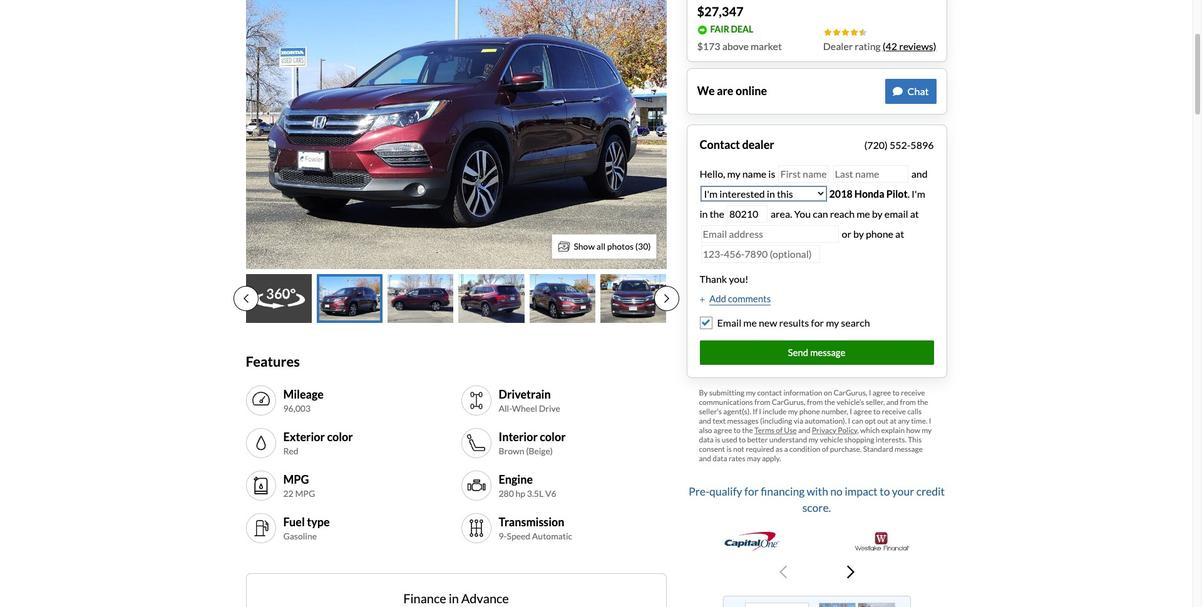 Task type: describe. For each thing, give the bounding box(es) containing it.
transmission image
[[466, 519, 486, 539]]

0 vertical spatial data
[[699, 435, 714, 444]]

Phone (optional) telephone field
[[701, 245, 820, 263]]

. i'm in the
[[700, 188, 925, 219]]

3.5l
[[527, 489, 544, 499]]

red
[[283, 446, 299, 457]]

advance
[[461, 591, 509, 606]]

fuel
[[283, 515, 305, 529]]

thank
[[700, 273, 727, 285]]

Last name field
[[833, 165, 908, 183]]

the left terms
[[742, 426, 753, 435]]

fuel type gasoline
[[283, 515, 330, 542]]

by submitting my contact information on cargurus, i agree to receive communications from cargurus, from the vehicle's seller, and from the seller's agent(s). if i include my phone number, i agree to receive calls and text messages (including via automation). i can opt out at any time. i also agree to the
[[699, 388, 932, 435]]

3 from from the left
[[900, 397, 916, 407]]

1 vertical spatial receive
[[882, 407, 906, 416]]

we are online
[[697, 84, 767, 98]]

chat
[[908, 85, 929, 97]]

if
[[753, 407, 758, 416]]

policy
[[838, 426, 857, 435]]

i'm
[[912, 188, 925, 199]]

2018 honda pilot
[[829, 188, 908, 199]]

show all photos (30)
[[574, 241, 651, 252]]

the up automation).
[[824, 397, 835, 407]]

mileage
[[283, 388, 324, 401]]

vehicle
[[820, 435, 843, 444]]

area.
[[771, 208, 792, 219]]

explain
[[881, 426, 905, 435]]

view vehicle photo 5 image
[[530, 274, 596, 323]]

also
[[699, 426, 712, 435]]

0 vertical spatial mpg
[[283, 473, 309, 486]]

0 vertical spatial of
[[776, 426, 783, 435]]

prev page image
[[243, 294, 248, 304]]

i right the vehicle's
[[869, 388, 871, 397]]

impact
[[845, 485, 878, 498]]

drivetrain all-wheel drive
[[499, 388, 560, 414]]

privacy
[[812, 426, 837, 435]]

plus image
[[700, 297, 704, 303]]

1 vertical spatial me
[[743, 317, 757, 329]]

with
[[807, 485, 828, 498]]

my left name
[[727, 168, 741, 179]]

honda
[[855, 188, 885, 199]]

you
[[794, 208, 811, 219]]

.
[[908, 188, 910, 199]]

view vehicle photo 1 image
[[246, 274, 312, 323]]

at inside by submitting my contact information on cargurus, i agree to receive communications from cargurus, from the vehicle's seller, and from the seller's agent(s). if i include my phone number, i agree to receive calls and text messages (including via automation). i can opt out at any time. i also agree to the
[[890, 416, 897, 426]]

2 horizontal spatial is
[[769, 168, 775, 179]]

qualify
[[710, 485, 742, 498]]

all
[[597, 241, 606, 252]]

as
[[776, 444, 783, 454]]

and right seller,
[[887, 397, 899, 407]]

0 vertical spatial at
[[910, 208, 919, 219]]

1 horizontal spatial phone
[[866, 228, 894, 240]]

photos
[[607, 241, 634, 252]]

out
[[877, 416, 889, 426]]

$27,347
[[697, 3, 744, 18]]

show all photos (30) link
[[552, 234, 657, 259]]

fuel type image
[[251, 519, 271, 539]]

exterior color red
[[283, 430, 353, 457]]

drive
[[539, 403, 560, 414]]

you!
[[729, 273, 749, 285]]

(42
[[883, 40, 897, 52]]

0 vertical spatial me
[[857, 208, 870, 219]]

type
[[307, 515, 330, 529]]

contact
[[757, 388, 782, 397]]

(42 reviews) button
[[883, 39, 936, 54]]

chat button
[[885, 79, 936, 104]]

name
[[742, 168, 767, 179]]

communications
[[699, 397, 753, 407]]

send message button
[[700, 341, 934, 365]]

pre-qualify for financing with no impact to your credit score.
[[689, 485, 945, 515]]

0 horizontal spatial is
[[715, 435, 720, 444]]

and left text
[[699, 416, 711, 426]]

advertisement region
[[723, 596, 911, 607]]

finance in advance
[[403, 591, 509, 606]]

on
[[824, 388, 832, 397]]

interior
[[499, 430, 538, 444]]

2 vertical spatial agree
[[714, 426, 732, 435]]

i right if
[[759, 407, 761, 416]]

reach
[[830, 208, 855, 219]]

rating
[[855, 40, 881, 52]]

exterior
[[283, 430, 325, 444]]

view vehicle photo 2 image
[[317, 274, 383, 323]]

view vehicle photo 6 image
[[601, 274, 667, 323]]

my left 'contact'
[[746, 388, 756, 397]]

of inside , which explain how my data is used to better understand my vehicle shopping interests. this consent is not required as a condition of purchase. standard message and data rates may apply.
[[822, 444, 829, 454]]

above
[[722, 40, 749, 52]]

email me new results for my search
[[717, 317, 870, 329]]

information
[[784, 388, 823, 397]]

color for exterior color
[[327, 430, 353, 444]]

96,003
[[283, 403, 311, 414]]

(720) 552-5896
[[864, 139, 934, 151]]

contact
[[700, 138, 740, 151]]

automatic
[[532, 531, 572, 542]]

purchase.
[[830, 444, 862, 454]]

message inside button
[[810, 347, 846, 358]]

financing
[[761, 485, 805, 498]]

mileage 96,003
[[283, 388, 324, 414]]

number,
[[822, 407, 848, 416]]

for inside pre-qualify for financing with no impact to your credit score.
[[745, 485, 759, 498]]

mileage image
[[251, 391, 271, 411]]

calls
[[908, 407, 922, 416]]

message inside , which explain how my data is used to better understand my vehicle shopping interests. this consent is not required as a condition of purchase. standard message and data rates may apply.
[[895, 444, 923, 454]]

email
[[717, 317, 742, 329]]

interior color brown (beige)
[[499, 430, 566, 457]]

agent(s).
[[723, 407, 751, 416]]

,
[[857, 426, 859, 435]]

1 from from the left
[[755, 397, 770, 407]]

mpg image
[[251, 476, 271, 496]]

send
[[788, 347, 809, 358]]

not
[[733, 444, 744, 454]]

add comments button
[[700, 291, 771, 306]]



Task type: locate. For each thing, give the bounding box(es) containing it.
1 vertical spatial agree
[[854, 407, 872, 416]]

score.
[[803, 502, 831, 515]]

1 vertical spatial by
[[854, 228, 864, 240]]

at right out on the bottom of page
[[890, 416, 897, 426]]

engine 280 hp 3.5l v6
[[499, 473, 556, 499]]

by
[[872, 208, 883, 219], [854, 228, 864, 240]]

0 horizontal spatial in
[[449, 591, 459, 606]]

apply.
[[762, 454, 781, 463]]

data down text
[[699, 435, 714, 444]]

results
[[779, 317, 809, 329]]

pilot
[[886, 188, 908, 199]]

and inside , which explain how my data is used to better understand my vehicle shopping interests. this consent is not required as a condition of purchase. standard message and data rates may apply.
[[699, 454, 711, 463]]

me down 2018 honda pilot
[[857, 208, 870, 219]]

is right name
[[769, 168, 775, 179]]

1 color from the left
[[327, 430, 353, 444]]

i left ,
[[848, 416, 851, 426]]

i right number,
[[850, 407, 852, 416]]

0 vertical spatial phone
[[866, 228, 894, 240]]

phone
[[866, 228, 894, 240], [800, 407, 820, 416]]

phone inside by submitting my contact information on cargurus, i agree to receive communications from cargurus, from the vehicle's seller, and from the seller's agent(s). if i include my phone number, i agree to receive calls and text messages (including via automation). i can opt out at any time. i also agree to the
[[800, 407, 820, 416]]

0 horizontal spatial color
[[327, 430, 353, 444]]

agree up out on the bottom of page
[[873, 388, 891, 397]]

cargurus, right on
[[834, 388, 868, 397]]

(720)
[[864, 139, 888, 151]]

0 horizontal spatial message
[[810, 347, 846, 358]]

messages
[[727, 416, 759, 426]]

0 vertical spatial agree
[[873, 388, 891, 397]]

2 horizontal spatial from
[[900, 397, 916, 407]]

drivetrain image
[[466, 391, 486, 411]]

1 horizontal spatial can
[[852, 416, 863, 426]]

(beige)
[[526, 446, 553, 457]]

agree right also
[[714, 426, 732, 435]]

at right email
[[910, 208, 919, 219]]

and
[[910, 168, 928, 179], [887, 397, 899, 407], [699, 416, 711, 426], [798, 426, 811, 435], [699, 454, 711, 463]]

vehicle full photo image
[[246, 0, 667, 269]]

cargurus, up 'via'
[[772, 397, 806, 407]]

1 horizontal spatial agree
[[854, 407, 872, 416]]

color inside exterior color red
[[327, 430, 353, 444]]

the left zip code field
[[710, 208, 724, 219]]

how
[[906, 426, 920, 435]]

are
[[717, 84, 734, 98]]

by
[[699, 388, 708, 397]]

which
[[860, 426, 880, 435]]

1 horizontal spatial is
[[727, 444, 732, 454]]

next page image
[[664, 294, 669, 304]]

color up the (beige)
[[540, 430, 566, 444]]

by right or on the top
[[854, 228, 864, 240]]

and up i'm
[[910, 168, 928, 179]]

from left on
[[807, 397, 823, 407]]

exterior color image
[[251, 434, 271, 454]]

$173 above market
[[697, 40, 782, 52]]

can inside by submitting my contact information on cargurus, i agree to receive communications from cargurus, from the vehicle's seller, and from the seller's agent(s). if i include my phone number, i agree to receive calls and text messages (including via automation). i can opt out at any time. i also agree to the
[[852, 416, 863, 426]]

1 vertical spatial mpg
[[295, 489, 315, 499]]

chevron right image
[[847, 565, 854, 580]]

market
[[751, 40, 782, 52]]

my right include
[[788, 407, 798, 416]]

data left rates
[[713, 454, 727, 463]]

mpg right 22
[[295, 489, 315, 499]]

dealer rating (42 reviews)
[[823, 40, 936, 52]]

v6
[[545, 489, 556, 499]]

interior color image
[[466, 434, 486, 454]]

1 horizontal spatial by
[[872, 208, 883, 219]]

0 horizontal spatial cargurus,
[[772, 397, 806, 407]]

standard
[[863, 444, 893, 454]]

message down how
[[895, 444, 923, 454]]

can right 'you'
[[813, 208, 828, 219]]

receive up calls
[[901, 388, 925, 397]]

1 vertical spatial phone
[[800, 407, 820, 416]]

1 horizontal spatial message
[[895, 444, 923, 454]]

2 color from the left
[[540, 430, 566, 444]]

view vehicle photo 4 image
[[459, 274, 525, 323]]

text
[[713, 416, 726, 426]]

comments
[[728, 293, 771, 304]]

from up (including
[[755, 397, 770, 407]]

better
[[747, 435, 768, 444]]

1 horizontal spatial of
[[822, 444, 829, 454]]

to right seller,
[[893, 388, 900, 397]]

2 horizontal spatial agree
[[873, 388, 891, 397]]

data
[[699, 435, 714, 444], [713, 454, 727, 463]]

0 horizontal spatial phone
[[800, 407, 820, 416]]

add
[[709, 293, 726, 304]]

mpg up 22
[[283, 473, 309, 486]]

for right the qualify
[[745, 485, 759, 498]]

from up any
[[900, 397, 916, 407]]

message right send
[[810, 347, 846, 358]]

tab list
[[233, 274, 679, 323]]

to right used
[[739, 435, 746, 444]]

thank you!
[[700, 273, 749, 285]]

area. you can reach me by email at
[[769, 208, 919, 219]]

engine image
[[466, 476, 486, 496]]

1 vertical spatial for
[[745, 485, 759, 498]]

at down email
[[895, 228, 904, 240]]

1 vertical spatial of
[[822, 444, 829, 454]]

0 horizontal spatial from
[[755, 397, 770, 407]]

in inside '. i'm in the'
[[700, 208, 708, 219]]

in
[[700, 208, 708, 219], [449, 591, 459, 606]]

1 horizontal spatial for
[[811, 317, 824, 329]]

finance
[[403, 591, 446, 606]]

use
[[784, 426, 797, 435]]

1 horizontal spatial from
[[807, 397, 823, 407]]

my left vehicle
[[809, 435, 819, 444]]

the inside '. i'm in the'
[[710, 208, 724, 219]]

used
[[722, 435, 737, 444]]

this
[[908, 435, 922, 444]]

0 horizontal spatial me
[[743, 317, 757, 329]]

0 vertical spatial by
[[872, 208, 883, 219]]

is left used
[[715, 435, 720, 444]]

features
[[246, 353, 300, 370]]

First name field
[[779, 165, 829, 183]]

receive up explain
[[882, 407, 906, 416]]

or by phone at
[[842, 228, 904, 240]]

color right exterior
[[327, 430, 353, 444]]

or
[[842, 228, 852, 240]]

to up 'which'
[[874, 407, 881, 416]]

in down hello,
[[700, 208, 708, 219]]

terms of use and privacy policy
[[755, 426, 857, 435]]

my left search
[[826, 317, 839, 329]]

1 horizontal spatial in
[[700, 208, 708, 219]]

wheel
[[512, 403, 537, 414]]

0 vertical spatial can
[[813, 208, 828, 219]]

a
[[784, 444, 788, 454]]

agree up ,
[[854, 407, 872, 416]]

the up time.
[[918, 397, 928, 407]]

drivetrain
[[499, 388, 551, 401]]

1 horizontal spatial me
[[857, 208, 870, 219]]

280
[[499, 489, 514, 499]]

0 horizontal spatial agree
[[714, 426, 732, 435]]

seller,
[[866, 397, 885, 407]]

fair
[[710, 24, 729, 35]]

include
[[763, 407, 787, 416]]

0 vertical spatial in
[[700, 208, 708, 219]]

phone up 'terms of use and privacy policy' at right bottom
[[800, 407, 820, 416]]

shopping
[[845, 435, 875, 444]]

2 vertical spatial at
[[890, 416, 897, 426]]

1 vertical spatial at
[[895, 228, 904, 240]]

can left opt
[[852, 416, 863, 426]]

of down privacy
[[822, 444, 829, 454]]

5896
[[911, 139, 934, 151]]

my right how
[[922, 426, 932, 435]]

deal
[[731, 24, 753, 35]]

0 vertical spatial receive
[[901, 388, 925, 397]]

hello, my name is
[[700, 168, 777, 179]]

hp
[[516, 489, 525, 499]]

Zip code field
[[728, 205, 768, 223]]

any
[[898, 416, 910, 426]]

seller's
[[699, 407, 722, 416]]

my
[[727, 168, 741, 179], [826, 317, 839, 329], [746, 388, 756, 397], [788, 407, 798, 416], [922, 426, 932, 435], [809, 435, 819, 444]]

1 vertical spatial can
[[852, 416, 863, 426]]

of
[[776, 426, 783, 435], [822, 444, 829, 454]]

and down also
[[699, 454, 711, 463]]

rates
[[729, 454, 746, 463]]

me left new
[[743, 317, 757, 329]]

to left your
[[880, 485, 890, 498]]

0 horizontal spatial by
[[854, 228, 864, 240]]

may
[[747, 454, 761, 463]]

the
[[710, 208, 724, 219], [824, 397, 835, 407], [918, 397, 928, 407], [742, 426, 753, 435]]

color for interior color
[[540, 430, 566, 444]]

for right results
[[811, 317, 824, 329]]

color inside 'interior color brown (beige)'
[[540, 430, 566, 444]]

to inside , which explain how my data is used to better understand my vehicle shopping interests. this consent is not required as a condition of purchase. standard message and data rates may apply.
[[739, 435, 746, 444]]

1 vertical spatial message
[[895, 444, 923, 454]]

0 horizontal spatial for
[[745, 485, 759, 498]]

and right use at the right of page
[[798, 426, 811, 435]]

email
[[885, 208, 908, 219]]

2018
[[829, 188, 853, 199]]

view vehicle photo 3 image
[[388, 274, 454, 323]]

chevron left image
[[779, 565, 787, 580]]

transmission 9-speed automatic
[[499, 515, 572, 542]]

brown
[[499, 446, 524, 457]]

Email address email field
[[701, 225, 839, 243]]

1 vertical spatial data
[[713, 454, 727, 463]]

condition
[[790, 444, 821, 454]]

0 vertical spatial for
[[811, 317, 824, 329]]

i right time.
[[929, 416, 932, 426]]

all-
[[499, 403, 512, 414]]

0 horizontal spatial can
[[813, 208, 828, 219]]

1 vertical spatial in
[[449, 591, 459, 606]]

0 horizontal spatial of
[[776, 426, 783, 435]]

pre-
[[689, 485, 710, 498]]

is left the not
[[727, 444, 732, 454]]

privacy policy link
[[812, 426, 857, 435]]

to inside pre-qualify for financing with no impact to your credit score.
[[880, 485, 890, 498]]

0 vertical spatial message
[[810, 347, 846, 358]]

by left email
[[872, 208, 883, 219]]

submitting
[[709, 388, 745, 397]]

to down agent(s). at right bottom
[[734, 426, 741, 435]]

cargurus,
[[834, 388, 868, 397], [772, 397, 806, 407]]

phone down email
[[866, 228, 894, 240]]

interests.
[[876, 435, 907, 444]]

terms
[[755, 426, 775, 435]]

1 horizontal spatial color
[[540, 430, 566, 444]]

2 from from the left
[[807, 397, 823, 407]]

speed
[[507, 531, 530, 542]]

search
[[841, 317, 870, 329]]

me
[[857, 208, 870, 219], [743, 317, 757, 329]]

1 horizontal spatial cargurus,
[[834, 388, 868, 397]]

of left use at the right of page
[[776, 426, 783, 435]]

gasoline
[[283, 531, 317, 542]]

no
[[831, 485, 843, 498]]

from
[[755, 397, 770, 407], [807, 397, 823, 407], [900, 397, 916, 407]]

in right "finance" at left
[[449, 591, 459, 606]]

required
[[746, 444, 774, 454]]

dealer
[[742, 138, 774, 151]]

comment image
[[893, 86, 903, 96]]

at
[[910, 208, 919, 219], [895, 228, 904, 240], [890, 416, 897, 426]]



Task type: vqa. For each thing, say whether or not it's contained in the screenshot.
chevron down icon inside the Price drops dropdown button
no



